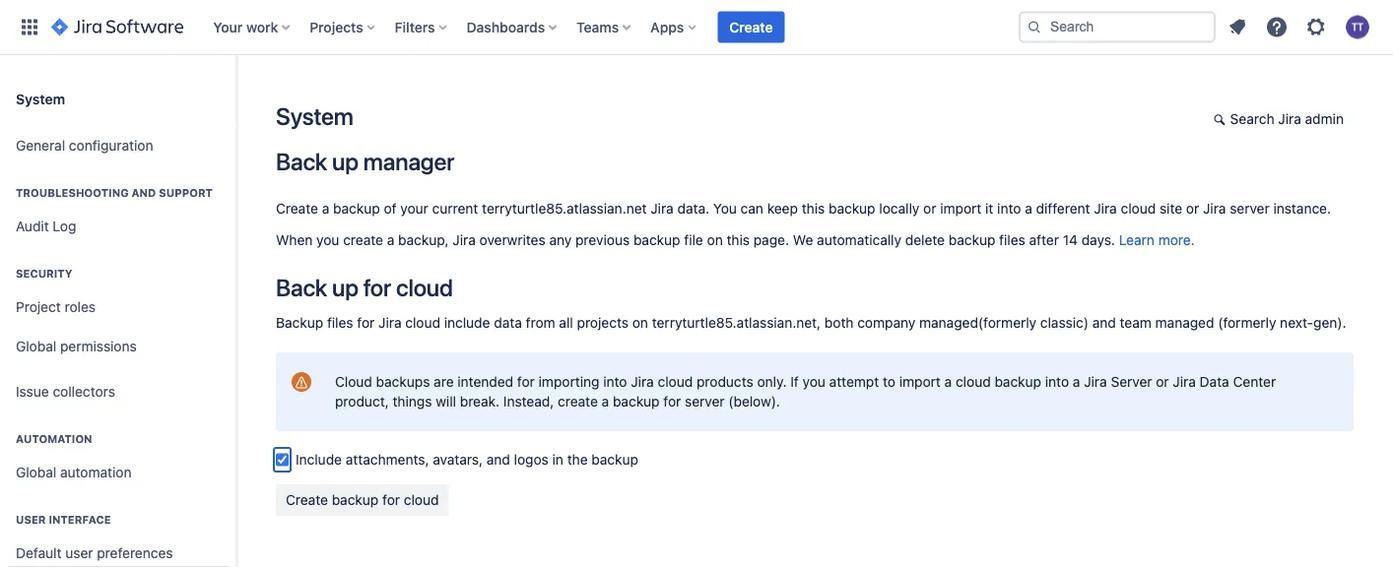 Task type: describe. For each thing, give the bounding box(es) containing it.
locally
[[879, 201, 920, 217]]

0 horizontal spatial system
[[16, 90, 65, 107]]

0 vertical spatial import
[[940, 201, 982, 217]]

this for backup
[[802, 201, 825, 217]]

global for global permissions
[[16, 339, 56, 355]]

a left different
[[1025, 201, 1032, 217]]

for left (below).
[[663, 394, 681, 410]]

importing
[[539, 374, 600, 390]]

troubleshooting and support group
[[8, 166, 229, 252]]

backup down managed(formerly on the bottom right of page
[[995, 374, 1042, 390]]

create button
[[718, 11, 785, 43]]

jira left "admin"
[[1278, 111, 1301, 127]]

file
[[684, 232, 703, 248]]

a right instead,
[[602, 394, 609, 410]]

instead,
[[503, 394, 554, 410]]

different
[[1036, 201, 1090, 217]]

previous
[[575, 232, 630, 248]]

general configuration
[[16, 138, 153, 154]]

a down of
[[387, 232, 394, 248]]

your
[[213, 19, 243, 35]]

issue
[[16, 384, 49, 400]]

your work
[[213, 19, 278, 35]]

after
[[1029, 232, 1059, 248]]

attempt
[[829, 374, 879, 390]]

up for manager
[[332, 148, 358, 175]]

sidebar navigation image
[[215, 79, 258, 118]]

import inside cloud backups are intended for importing into jira cloud products only. if you attempt to import a cloud backup into a jira server or jira data center product, things will break. instead, create a backup for server (below).
[[899, 374, 941, 390]]

default
[[16, 545, 62, 562]]

user interface
[[16, 514, 111, 527]]

create for create a backup of your current terryturtle85.atlassian.net jira data. you can keep this backup locally or import it into a different jira cloud site or jira server instance.
[[276, 201, 318, 217]]

projects button
[[304, 11, 383, 43]]

classic)
[[1040, 315, 1089, 331]]

you inside cloud backups are intended for importing into jira cloud products only. if you attempt to import a cloud backup into a jira server or jira data center product, things will break. instead, create a backup for server (below).
[[803, 374, 826, 390]]

0 horizontal spatial or
[[923, 201, 937, 217]]

cloud down managed(formerly on the bottom right of page
[[956, 374, 991, 390]]

primary element
[[12, 0, 1019, 55]]

audit log link
[[8, 207, 229, 246]]

interface
[[49, 514, 111, 527]]

back for back up for cloud
[[276, 274, 327, 302]]

learn more. link
[[1119, 232, 1195, 248]]

dashboards
[[467, 19, 545, 35]]

jira left data.
[[651, 201, 674, 217]]

0 horizontal spatial into
[[603, 374, 627, 390]]

back up manager
[[276, 148, 454, 175]]

global permissions link
[[8, 327, 229, 367]]

your work button
[[207, 11, 298, 43]]

automation
[[16, 433, 92, 446]]

and inside troubleshooting and support 'group'
[[131, 187, 156, 200]]

server
[[1111, 374, 1152, 390]]

all
[[559, 315, 573, 331]]

audit log
[[16, 218, 76, 235]]

create inside cloud backups are intended for importing into jira cloud products only. if you attempt to import a cloud backup into a jira server or jira data center product, things will break. instead, create a backup for server (below).
[[558, 394, 598, 410]]

create a backup of your current terryturtle85.atlassian.net jira data. you can keep this backup locally or import it into a different jira cloud site or jira server instance.
[[276, 201, 1331, 217]]

jira up days.
[[1094, 201, 1117, 217]]

global permissions
[[16, 339, 137, 355]]

when
[[276, 232, 313, 248]]

log
[[53, 218, 76, 235]]

up for for
[[332, 274, 358, 302]]

1 horizontal spatial server
[[1230, 201, 1270, 217]]

cloud down 'backup,'
[[396, 274, 453, 302]]

help image
[[1265, 15, 1289, 39]]

general configuration link
[[8, 126, 229, 166]]

global automation
[[16, 465, 132, 481]]

search image
[[1027, 19, 1042, 35]]

1 horizontal spatial into
[[997, 201, 1021, 217]]

learn
[[1119, 232, 1155, 248]]

create for create
[[729, 19, 773, 35]]

security
[[16, 268, 72, 280]]

your profile and settings image
[[1346, 15, 1370, 39]]

back up for cloud
[[276, 274, 453, 302]]

0 vertical spatial files
[[999, 232, 1026, 248]]

both
[[825, 315, 854, 331]]

any
[[549, 232, 572, 248]]

instance.
[[1274, 201, 1331, 217]]

a down back up manager
[[322, 201, 329, 217]]

this for page.
[[727, 232, 750, 248]]

troubleshooting
[[16, 187, 129, 200]]

product,
[[335, 394, 389, 410]]

teams button
[[571, 11, 639, 43]]

2 vertical spatial and
[[487, 452, 510, 468]]

backup up automatically
[[829, 201, 876, 217]]

backup right the
[[592, 452, 638, 468]]

gen).
[[1314, 315, 1346, 331]]

search jira admin
[[1230, 111, 1344, 127]]

filters button
[[389, 11, 455, 43]]

permissions
[[60, 339, 137, 355]]

overwrites
[[479, 232, 546, 248]]

2 horizontal spatial and
[[1092, 315, 1116, 331]]

avatars,
[[433, 452, 483, 468]]

team
[[1120, 315, 1152, 331]]

global for global automation
[[16, 465, 56, 481]]

security group
[[8, 246, 229, 372]]

user
[[16, 514, 46, 527]]

settings image
[[1305, 15, 1328, 39]]

project roles link
[[8, 288, 229, 327]]

2 horizontal spatial into
[[1045, 374, 1069, 390]]

apps
[[650, 19, 684, 35]]

backup files for jira cloud include data from all projects on terryturtle85.atlassian.net, both company managed(formerly classic) and team managed (formerly next-gen).
[[276, 315, 1346, 331]]

1 vertical spatial on
[[632, 315, 648, 331]]

include
[[296, 452, 342, 468]]

more.
[[1158, 232, 1195, 248]]

center
[[1233, 374, 1276, 390]]

intended
[[458, 374, 513, 390]]

0 vertical spatial on
[[707, 232, 723, 248]]

admin
[[1305, 111, 1344, 127]]

apps button
[[645, 11, 704, 43]]

project
[[16, 299, 61, 315]]

are
[[434, 374, 454, 390]]



Task type: locate. For each thing, give the bounding box(es) containing it.
projects
[[577, 315, 629, 331]]

server inside cloud backups are intended for importing into jira cloud products only. if you attempt to import a cloud backup into a jira server or jira data center product, things will break. instead, create a backup for server (below).
[[685, 394, 725, 410]]

Search field
[[1019, 11, 1216, 43]]

attachments,
[[346, 452, 429, 468]]

configuration
[[69, 138, 153, 154]]

back up when
[[276, 148, 327, 175]]

cloud
[[335, 374, 372, 390]]

backup down the it in the right top of the page
[[949, 232, 996, 248]]

a
[[322, 201, 329, 217], [1025, 201, 1032, 217], [387, 232, 394, 248], [945, 374, 952, 390], [1073, 374, 1080, 390], [602, 394, 609, 410]]

search
[[1230, 111, 1275, 127]]

from
[[526, 315, 555, 331]]

1 horizontal spatial system
[[276, 102, 353, 130]]

search jira admin link
[[1204, 104, 1354, 136]]

into right the it in the right top of the page
[[997, 201, 1021, 217]]

1 vertical spatial up
[[332, 274, 358, 302]]

notifications image
[[1226, 15, 1249, 39]]

work
[[246, 19, 278, 35]]

jira right site
[[1203, 201, 1226, 217]]

delete
[[905, 232, 945, 248]]

you right when
[[316, 232, 339, 248]]

cloud up learn on the top of page
[[1121, 201, 1156, 217]]

global down project
[[16, 339, 56, 355]]

1 vertical spatial global
[[16, 465, 56, 481]]

you right if
[[803, 374, 826, 390]]

1 global from the top
[[16, 339, 56, 355]]

a right to
[[945, 374, 952, 390]]

1 horizontal spatial or
[[1156, 374, 1169, 390]]

system
[[16, 90, 65, 107], [276, 102, 353, 130]]

2 up from the top
[[332, 274, 358, 302]]

global down automation
[[16, 465, 56, 481]]

next-
[[1280, 315, 1314, 331]]

system up general
[[16, 90, 65, 107]]

server down the products
[[685, 394, 725, 410]]

break.
[[460, 394, 500, 410]]

cloud left the products
[[658, 374, 693, 390]]

into down classic) at the bottom right of page
[[1045, 374, 1069, 390]]

1 vertical spatial you
[[803, 374, 826, 390]]

jira right importing
[[631, 374, 654, 390]]

1 horizontal spatial and
[[487, 452, 510, 468]]

banner containing your work
[[0, 0, 1393, 55]]

2 global from the top
[[16, 465, 56, 481]]

0 vertical spatial up
[[332, 148, 358, 175]]

backup
[[276, 315, 323, 331]]

projects
[[310, 19, 363, 35]]

automatically
[[817, 232, 902, 248]]

0 vertical spatial you
[[316, 232, 339, 248]]

jira down current
[[453, 232, 476, 248]]

system up back up manager
[[276, 102, 353, 130]]

teams
[[577, 19, 619, 35]]

1 horizontal spatial files
[[999, 232, 1026, 248]]

backup down projects
[[613, 394, 660, 410]]

into right importing
[[603, 374, 627, 390]]

and left "support" at the left
[[131, 187, 156, 200]]

for down of
[[363, 274, 391, 302]]

or right site
[[1186, 201, 1199, 217]]

jira left 'data' on the right bottom of page
[[1173, 374, 1196, 390]]

you
[[713, 201, 737, 217]]

general
[[16, 138, 65, 154]]

import right to
[[899, 374, 941, 390]]

a left server
[[1073, 374, 1080, 390]]

dashboards button
[[461, 11, 565, 43]]

0 vertical spatial this
[[802, 201, 825, 217]]

create inside button
[[729, 19, 773, 35]]

include
[[444, 315, 490, 331]]

global automation link
[[8, 453, 229, 493]]

logos
[[514, 452, 549, 468]]

backup
[[333, 201, 380, 217], [829, 201, 876, 217], [634, 232, 680, 248], [949, 232, 996, 248], [995, 374, 1042, 390], [613, 394, 660, 410], [592, 452, 638, 468]]

jira software image
[[51, 15, 184, 39], [51, 15, 184, 39]]

1 vertical spatial back
[[276, 274, 327, 302]]

global inside automation group
[[16, 465, 56, 481]]

(below).
[[728, 394, 780, 410]]

terryturtle85.atlassian.net,
[[652, 315, 821, 331]]

0 vertical spatial create
[[729, 19, 773, 35]]

on
[[707, 232, 723, 248], [632, 315, 648, 331]]

1 vertical spatial create
[[276, 201, 318, 217]]

files right backup
[[327, 315, 353, 331]]

small image
[[1214, 111, 1229, 127]]

automation
[[60, 465, 132, 481]]

or inside cloud backups are intended for importing into jira cloud products only. if you attempt to import a cloud backup into a jira server or jira data center product, things will break. instead, create a backup for server (below).
[[1156, 374, 1169, 390]]

0 horizontal spatial on
[[632, 315, 648, 331]]

backup,
[[398, 232, 449, 248]]

on right projects
[[632, 315, 648, 331]]

on right file
[[707, 232, 723, 248]]

user
[[65, 545, 93, 562]]

0 horizontal spatial and
[[131, 187, 156, 200]]

of
[[384, 201, 397, 217]]

global inside 'security' group
[[16, 339, 56, 355]]

default user preferences link
[[8, 534, 229, 569]]

up
[[332, 148, 358, 175], [332, 274, 358, 302]]

company
[[857, 315, 916, 331]]

1 up from the top
[[332, 148, 358, 175]]

data.
[[677, 201, 710, 217]]

if
[[790, 374, 799, 390]]

this
[[802, 201, 825, 217], [727, 232, 750, 248]]

appswitcher icon image
[[18, 15, 41, 39]]

2 back from the top
[[276, 274, 327, 302]]

0 vertical spatial global
[[16, 339, 56, 355]]

issue collectors
[[16, 384, 115, 400]]

and left logos
[[487, 452, 510, 468]]

automation group
[[8, 412, 229, 499]]

this left page.
[[727, 232, 750, 248]]

only.
[[757, 374, 787, 390]]

jira down back up for cloud
[[378, 315, 402, 331]]

audit
[[16, 218, 49, 235]]

project roles
[[16, 299, 96, 315]]

in
[[552, 452, 564, 468]]

will
[[436, 394, 456, 410]]

create up when
[[276, 201, 318, 217]]

this right "keep"
[[802, 201, 825, 217]]

back for back up manager
[[276, 148, 327, 175]]

1 horizontal spatial on
[[707, 232, 723, 248]]

page.
[[754, 232, 789, 248]]

None submit
[[276, 485, 449, 516]]

for up instead,
[[517, 374, 535, 390]]

cloud
[[1121, 201, 1156, 217], [396, 274, 453, 302], [405, 315, 440, 331], [658, 374, 693, 390], [956, 374, 991, 390]]

create right the apps popup button
[[729, 19, 773, 35]]

for
[[363, 274, 391, 302], [357, 315, 375, 331], [517, 374, 535, 390], [663, 394, 681, 410]]

0 vertical spatial back
[[276, 148, 327, 175]]

and left team
[[1092, 315, 1116, 331]]

or right server
[[1156, 374, 1169, 390]]

we
[[793, 232, 813, 248]]

1 vertical spatial files
[[327, 315, 353, 331]]

0 horizontal spatial files
[[327, 315, 353, 331]]

0 horizontal spatial server
[[685, 394, 725, 410]]

back up backup
[[276, 274, 327, 302]]

None checkbox
[[276, 450, 289, 470]]

1 horizontal spatial you
[[803, 374, 826, 390]]

cloud left include
[[405, 315, 440, 331]]

import left the it in the right top of the page
[[940, 201, 982, 217]]

include attachments, avatars, and logos in the backup
[[296, 452, 638, 468]]

for down back up for cloud
[[357, 315, 375, 331]]

create up back up for cloud
[[343, 232, 383, 248]]

create
[[343, 232, 383, 248], [558, 394, 598, 410]]

1 horizontal spatial create
[[558, 394, 598, 410]]

cloud backups are intended for importing into jira cloud products only. if you attempt to import a cloud backup into a jira server or jira data center product, things will break. instead, create a backup for server (below).
[[335, 374, 1276, 410]]

issue collectors link
[[8, 372, 229, 412]]

or
[[923, 201, 937, 217], [1186, 201, 1199, 217], [1156, 374, 1169, 390]]

or right locally
[[923, 201, 937, 217]]

when you create a backup, jira overwrites any previous backup file on this page. we automatically delete backup files after 14 days. learn more.
[[276, 232, 1195, 248]]

managed(formerly
[[919, 315, 1037, 331]]

data
[[1200, 374, 1229, 390]]

keep
[[767, 201, 798, 217]]

files left after
[[999, 232, 1026, 248]]

0 vertical spatial and
[[131, 187, 156, 200]]

backup left of
[[333, 201, 380, 217]]

1 vertical spatial server
[[685, 394, 725, 410]]

0 horizontal spatial create
[[276, 201, 318, 217]]

current
[[432, 201, 478, 217]]

(formerly
[[1218, 315, 1276, 331]]

user interface group
[[8, 493, 229, 569]]

0 horizontal spatial you
[[316, 232, 339, 248]]

1 vertical spatial this
[[727, 232, 750, 248]]

support
[[159, 187, 213, 200]]

server left instance.
[[1230, 201, 1270, 217]]

can
[[741, 201, 764, 217]]

banner
[[0, 0, 1393, 55]]

2 horizontal spatial or
[[1186, 201, 1199, 217]]

it
[[985, 201, 994, 217]]

0 vertical spatial server
[[1230, 201, 1270, 217]]

1 back from the top
[[276, 148, 327, 175]]

backups
[[376, 374, 430, 390]]

jira left server
[[1084, 374, 1107, 390]]

1 vertical spatial import
[[899, 374, 941, 390]]

0 horizontal spatial this
[[727, 232, 750, 248]]

into
[[997, 201, 1021, 217], [603, 374, 627, 390], [1045, 374, 1069, 390]]

troubleshooting and support
[[16, 187, 213, 200]]

1 horizontal spatial create
[[729, 19, 773, 35]]

terryturtle85.atlassian.net
[[482, 201, 647, 217]]

1 vertical spatial and
[[1092, 315, 1116, 331]]

server
[[1230, 201, 1270, 217], [685, 394, 725, 410]]

preferences
[[97, 545, 173, 562]]

backup left file
[[634, 232, 680, 248]]

manager
[[363, 148, 454, 175]]

0 horizontal spatial create
[[343, 232, 383, 248]]

collectors
[[53, 384, 115, 400]]

create down importing
[[558, 394, 598, 410]]

the
[[567, 452, 588, 468]]

1 vertical spatial create
[[558, 394, 598, 410]]

managed
[[1155, 315, 1214, 331]]

1 horizontal spatial this
[[802, 201, 825, 217]]

back
[[276, 148, 327, 175], [276, 274, 327, 302]]

0 vertical spatial create
[[343, 232, 383, 248]]

your
[[400, 201, 428, 217]]



Task type: vqa. For each thing, say whether or not it's contained in the screenshot.
Jira 'image'
no



